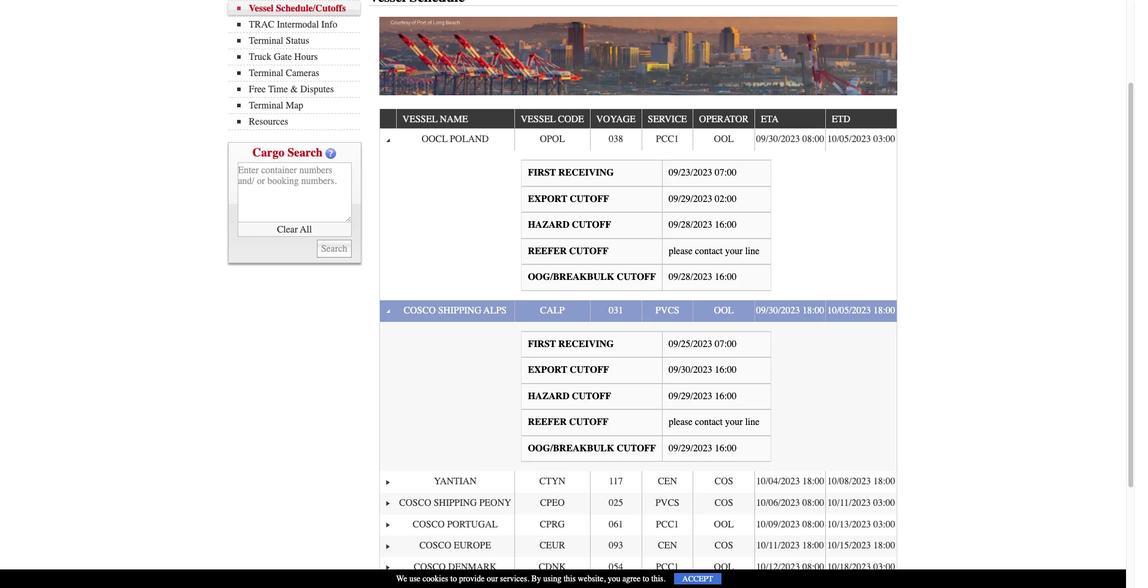 Task type: locate. For each thing, give the bounding box(es) containing it.
0 horizontal spatial to
[[450, 574, 457, 585]]

10/18/2023
[[827, 562, 871, 573]]

0 vertical spatial reefer cutoff
[[528, 246, 609, 257]]

pvcs cell
[[641, 301, 693, 322], [641, 493, 693, 515]]

contact down 09/29/2023 02:00
[[695, 246, 723, 257]]

menu bar containing vessel schedule/cutoffs
[[228, 0, 366, 130]]

your
[[725, 246, 743, 257], [725, 417, 743, 428]]

1 cos cell from the top
[[693, 472, 754, 493]]

1 ool cell from the top
[[693, 129, 754, 151]]

cpeo
[[540, 498, 565, 509]]

2 pvcs cell from the top
[[641, 493, 693, 515]]

2 vessel from the left
[[521, 114, 556, 125]]

0 vertical spatial please contact your line
[[669, 246, 760, 257]]

4 ool cell from the top
[[693, 558, 754, 579]]

1 export from the top
[[528, 194, 567, 204]]

0 vertical spatial pcc1 cell
[[641, 129, 693, 151]]

None submit
[[317, 240, 351, 258]]

row containing cosco europe
[[380, 536, 896, 558]]

08:00
[[802, 134, 824, 145], [802, 498, 824, 509], [802, 520, 824, 530], [802, 562, 824, 573]]

1 pcc1 cell from the top
[[641, 129, 693, 151]]

eta link
[[761, 109, 784, 129]]

2 please contact your line from the top
[[669, 417, 760, 428]]

cosco europe
[[419, 541, 491, 552]]

this.
[[651, 574, 666, 585]]

16:00
[[715, 220, 737, 231], [715, 272, 737, 283], [715, 365, 737, 376], [715, 391, 737, 402], [715, 444, 737, 454]]

8 row from the top
[[380, 558, 896, 579]]

please contact your line for 09/28/2023
[[669, 246, 760, 257]]

please for 09/28/2023
[[669, 246, 693, 257]]

pcc1 cell right the agree
[[641, 558, 693, 579]]

to
[[450, 574, 457, 585], [643, 574, 649, 585]]

09/29/2023 for hazard cutoff
[[669, 391, 712, 402]]

cos cell left 10/04/2023
[[693, 472, 754, 493]]

0 vertical spatial oog/breakbulk cutoff
[[528, 272, 656, 283]]

09/28/2023 for hazard cutoff
[[669, 220, 712, 231]]

5 row from the top
[[380, 493, 896, 515]]

row containing oocl poland
[[380, 129, 896, 151]]

cell
[[396, 579, 514, 589], [514, 579, 590, 589], [590, 579, 641, 589], [641, 579, 693, 589], [693, 579, 754, 589], [754, 579, 825, 589], [825, 579, 896, 589]]

you
[[608, 574, 620, 585]]

2 reefer from the top
[[528, 417, 567, 428]]

1 07:00 from the top
[[715, 167, 737, 178]]

cos left 10/04/2023
[[715, 477, 733, 488]]

2 oog/breakbulk from the top
[[528, 444, 614, 454]]

07:00 for 09/25/2023 07:00
[[715, 339, 737, 350]]

vessel
[[403, 114, 438, 125], [521, 114, 556, 125]]

1 vertical spatial first
[[528, 339, 556, 350]]

2 cell from the left
[[514, 579, 590, 589]]

4 16:00 from the top
[[715, 391, 737, 402]]

09/23/2023 07:00
[[669, 167, 737, 178]]

4 row from the top
[[380, 472, 896, 493]]

contact
[[695, 246, 723, 257], [695, 417, 723, 428]]

2 receiving from the top
[[558, 339, 614, 350]]

1 pvcs from the top
[[655, 305, 679, 316]]

2 vertical spatial 09/29/2023
[[669, 444, 712, 454]]

vessel inside vessel code link
[[521, 114, 556, 125]]

pvcs
[[655, 305, 679, 316], [655, 498, 679, 509]]

oog/breakbulk cutoff for 09/28/2023 16:00
[[528, 272, 656, 283]]

cos cell
[[693, 472, 754, 493], [693, 493, 754, 515], [693, 536, 754, 558]]

4 08:00 from the top
[[802, 562, 824, 573]]

hazard
[[528, 220, 569, 231], [528, 391, 569, 402]]

ool cell left 10/12/2023
[[693, 558, 754, 579]]

ool up 09/25/2023 07:00
[[714, 305, 734, 316]]

cos cell for 10/11/2023 18:00
[[693, 536, 754, 558]]

row group containing oocl poland
[[380, 129, 896, 589]]

reefer up ctyn
[[528, 417, 567, 428]]

hazard for 09/28/2023 16:00
[[528, 220, 569, 231]]

1 horizontal spatial to
[[643, 574, 649, 585]]

terminal map link
[[237, 100, 360, 111]]

export
[[528, 194, 567, 204], [528, 365, 567, 376]]

row containing cosco denmark
[[380, 558, 896, 579]]

0 vertical spatial terminal
[[249, 35, 283, 46]]

1 vertical spatial 09/30/2023
[[756, 305, 800, 316]]

vessel up opol
[[521, 114, 556, 125]]

tree grid
[[380, 109, 896, 589]]

oog/breakbulk cutoff for 09/29/2023 16:00
[[528, 444, 656, 454]]

line for 09/29/2023 16:00
[[745, 417, 760, 428]]

6 row from the top
[[380, 515, 896, 536]]

menu bar
[[228, 0, 366, 130]]

09/29/2023
[[669, 194, 712, 204], [669, 391, 712, 402], [669, 444, 712, 454]]

ool cell for 10/09/2023 08:00
[[693, 515, 754, 536]]

0 vertical spatial export cutoff
[[528, 194, 609, 204]]

contact for 09/28/2023
[[695, 246, 723, 257]]

03:00 for 10/06/2023 08:00 10/11/2023 03:00
[[873, 498, 895, 509]]

status
[[286, 35, 309, 46]]

0 vertical spatial your
[[725, 246, 743, 257]]

10/11/2023 up 10/13/2023
[[827, 498, 871, 509]]

ool for 09/30/2023 18:00 10/05/2023 18:00
[[714, 305, 734, 316]]

0 vertical spatial 07:00
[[715, 167, 737, 178]]

ool cell down operator
[[693, 129, 754, 151]]

ool for 10/12/2023 08:00 10/18/2023 03:00
[[714, 562, 734, 573]]

0 vertical spatial 10/11/2023
[[827, 498, 871, 509]]

shipping inside cosco shipping alps cell
[[438, 305, 481, 316]]

terminal down truck
[[249, 68, 283, 79]]

1 row from the top
[[380, 109, 896, 129]]

1 vertical spatial line
[[745, 417, 760, 428]]

0 vertical spatial 09/28/2023
[[669, 220, 712, 231]]

free time & disputes link
[[237, 84, 360, 95]]

3 cos cell from the top
[[693, 536, 754, 558]]

1 vertical spatial 09/28/2023
[[669, 272, 712, 283]]

1 cell from the left
[[396, 579, 514, 589]]

ool for 09/30/2023 08:00 10/05/2023 03:00
[[714, 134, 734, 145]]

1 pcc1 from the top
[[656, 134, 679, 145]]

1 pvcs cell from the top
[[641, 301, 693, 322]]

10/05/2023 for 10/05/2023 03:00
[[827, 134, 871, 145]]

2 vertical spatial pcc1
[[656, 562, 679, 573]]

please contact your line down "09/30/2023 16:00"
[[669, 417, 760, 428]]

10/05/2023 down etd link
[[827, 134, 871, 145]]

0 vertical spatial cos
[[715, 477, 733, 488]]

0 vertical spatial 09/28/2023 16:00
[[669, 220, 737, 231]]

pcc1 up this.
[[656, 562, 679, 573]]

pcc1 cell for 054
[[641, 558, 693, 579]]

reefer for 09/28/2023 16:00
[[528, 246, 567, 257]]

row group
[[380, 129, 896, 589]]

2 08:00 from the top
[[802, 498, 824, 509]]

export down 'opol' cell
[[528, 194, 567, 204]]

1 export cutoff from the top
[[528, 194, 609, 204]]

2 line from the top
[[745, 417, 760, 428]]

10/05/2023 right 09/30/2023 18:00 cell
[[827, 305, 871, 316]]

we use cookies to provide our services. by using this website, you agree to this.
[[396, 574, 666, 585]]

eta
[[761, 114, 779, 125]]

pcc1 cell
[[641, 129, 693, 151], [641, 515, 693, 536], [641, 558, 693, 579]]

oog/breakbulk for 09/29/2023 16:00
[[528, 444, 614, 454]]

0 vertical spatial 09/29/2023 16:00
[[669, 391, 737, 402]]

receiving down 031 cell
[[558, 339, 614, 350]]

1 vertical spatial 07:00
[[715, 339, 737, 350]]

1 vertical spatial terminal
[[249, 68, 283, 79]]

0 vertical spatial cen
[[658, 477, 677, 488]]

1 please from the top
[[669, 246, 693, 257]]

3 pcc1 cell from the top
[[641, 558, 693, 579]]

cen for 117
[[658, 477, 677, 488]]

2 your from the top
[[725, 417, 743, 428]]

1 vertical spatial receiving
[[558, 339, 614, 350]]

oog/breakbulk
[[528, 272, 614, 283], [528, 444, 614, 454]]

10/13/2023
[[827, 520, 871, 530]]

ool down operator
[[714, 134, 734, 145]]

1 your from the top
[[725, 246, 743, 257]]

10/06/2023 08:00 10/11/2023 03:00
[[756, 498, 895, 509]]

4 ool from the top
[[714, 562, 734, 573]]

1 hazard cutoff from the top
[[528, 220, 611, 231]]

1 09/28/2023 16:00 from the top
[[669, 220, 737, 231]]

2 09/29/2023 16:00 from the top
[[669, 444, 737, 454]]

1 first receiving from the top
[[528, 167, 614, 178]]

this
[[564, 574, 576, 585]]

pvcs cell for 031
[[641, 301, 693, 322]]

ool cell for 09/30/2023 08:00
[[693, 129, 754, 151]]

09/29/2023 16:00
[[669, 391, 737, 402], [669, 444, 737, 454]]

2 16:00 from the top
[[715, 272, 737, 283]]

please down "09/30/2023 16:00"
[[669, 417, 693, 428]]

cos cell up accept button
[[693, 536, 754, 558]]

pcc1 cell down service
[[641, 129, 693, 151]]

cen cell up this.
[[641, 536, 693, 558]]

1 vertical spatial 10/05/2023
[[827, 305, 871, 316]]

export for 09/30/2023 16:00
[[528, 365, 567, 376]]

row
[[380, 109, 896, 129], [380, 129, 896, 151], [380, 301, 896, 322], [380, 472, 896, 493], [380, 493, 896, 515], [380, 515, 896, 536], [380, 536, 896, 558], [380, 558, 896, 579], [380, 579, 896, 589]]

pcc1 for 054
[[656, 562, 679, 573]]

cen cell
[[641, 472, 693, 493], [641, 536, 693, 558]]

ool cell for 10/12/2023 08:00
[[693, 558, 754, 579]]

your for 09/28/2023 16:00
[[725, 246, 743, 257]]

2 export from the top
[[528, 365, 567, 376]]

1 reefer cutoff from the top
[[528, 246, 609, 257]]

2 10/05/2023 from the top
[[827, 305, 871, 316]]

1 vertical spatial reefer cutoff
[[528, 417, 609, 428]]

shipping inside 'cosco shipping peony' cell
[[434, 498, 477, 509]]

03:00
[[873, 134, 895, 145], [873, 498, 895, 509], [873, 520, 895, 530], [873, 562, 895, 573]]

terminal down trac
[[249, 35, 283, 46]]

to down the cosco denmark at the bottom of page
[[450, 574, 457, 585]]

cen up this.
[[658, 541, 677, 552]]

0 vertical spatial please
[[669, 246, 693, 257]]

receiving for 09/23/2023 07:00
[[558, 167, 614, 178]]

line
[[745, 246, 760, 257], [745, 417, 760, 428]]

cos for 10/04/2023
[[715, 477, 733, 488]]

0 vertical spatial first receiving
[[528, 167, 614, 178]]

09/30/2023 for 09/30/2023 18:00
[[756, 305, 800, 316]]

first receiving down the calp cell at the bottom of the page
[[528, 339, 614, 350]]

2 09/29/2023 from the top
[[669, 391, 712, 402]]

0 vertical spatial receiving
[[558, 167, 614, 178]]

all
[[300, 224, 312, 235]]

vessel code link
[[521, 109, 590, 129]]

pvcs right 025
[[655, 498, 679, 509]]

2 vertical spatial 09/30/2023
[[669, 365, 712, 376]]

2 ool from the top
[[714, 305, 734, 316]]

1 vertical spatial please contact your line
[[669, 417, 760, 428]]

1 09/28/2023 from the top
[[669, 220, 712, 231]]

1 vertical spatial 10/11/2023
[[756, 541, 800, 552]]

oog/breakbulk cutoff up 031
[[528, 272, 656, 283]]

ool up accept button
[[714, 562, 734, 573]]

menu item
[[228, 0, 360, 1]]

info
[[321, 19, 337, 30]]

pvcs up 09/25/2023
[[655, 305, 679, 316]]

0 vertical spatial 09/30/2023
[[756, 134, 800, 145]]

1 line from the top
[[745, 246, 760, 257]]

1 09/29/2023 from the top
[[669, 194, 712, 204]]

2 first receiving from the top
[[528, 339, 614, 350]]

oog/breakbulk up ctyn
[[528, 444, 614, 454]]

10/11/2023 18:00 cell
[[754, 536, 825, 558]]

3 16:00 from the top
[[715, 365, 737, 376]]

2 hazard from the top
[[528, 391, 569, 402]]

use
[[409, 574, 421, 585]]

contact down "09/30/2023 16:00"
[[695, 417, 723, 428]]

038 cell
[[590, 129, 641, 151]]

schedule/cutoffs
[[276, 3, 346, 14]]

ceur cell
[[514, 536, 590, 558]]

2 oog/breakbulk cutoff from the top
[[528, 444, 656, 454]]

1 vertical spatial oog/breakbulk
[[528, 444, 614, 454]]

1 cen cell from the top
[[641, 472, 693, 493]]

cameras
[[286, 68, 319, 79]]

1 vertical spatial please
[[669, 417, 693, 428]]

2 pcc1 cell from the top
[[641, 515, 693, 536]]

2 export cutoff from the top
[[528, 365, 609, 376]]

oog/breakbulk for 09/28/2023 16:00
[[528, 272, 614, 283]]

receiving for 09/25/2023 07:00
[[558, 339, 614, 350]]

3 ool from the top
[[714, 520, 734, 530]]

0 vertical spatial reefer
[[528, 246, 567, 257]]

operator link
[[699, 109, 754, 129]]

09/28/2023
[[669, 220, 712, 231], [669, 272, 712, 283]]

1 receiving from the top
[[558, 167, 614, 178]]

1 vertical spatial hazard cutoff
[[528, 391, 611, 402]]

1 terminal from the top
[[249, 35, 283, 46]]

cosco shipping alps
[[404, 305, 507, 316]]

2 please from the top
[[669, 417, 693, 428]]

10/13/2023 03:00 cell
[[825, 515, 896, 536]]

ool left 10/09/2023
[[714, 520, 734, 530]]

1 10/05/2023 from the top
[[827, 134, 871, 145]]

1 09/29/2023 16:00 from the top
[[669, 391, 737, 402]]

2 cen cell from the top
[[641, 536, 693, 558]]

export cutoff for 09/30/2023 16:00
[[528, 365, 609, 376]]

031
[[609, 305, 623, 316]]

2 cen from the top
[[658, 541, 677, 552]]

shipping left alps
[[438, 305, 481, 316]]

0 vertical spatial cen cell
[[641, 472, 693, 493]]

to left this.
[[643, 574, 649, 585]]

reefer cutoff for 09/29/2023 16:00
[[528, 417, 609, 428]]

first for 09/23/2023 07:00
[[528, 167, 556, 178]]

2 07:00 from the top
[[715, 339, 737, 350]]

1 first from the top
[[528, 167, 556, 178]]

1 vertical spatial cen
[[658, 541, 677, 552]]

oocl
[[422, 134, 448, 145]]

3 pcc1 from the top
[[656, 562, 679, 573]]

025 cell
[[590, 493, 641, 515]]

2 cos from the top
[[715, 498, 733, 509]]

1 vertical spatial reefer
[[528, 417, 567, 428]]

0 horizontal spatial vessel
[[403, 114, 438, 125]]

2 vertical spatial terminal
[[249, 100, 283, 111]]

2 09/28/2023 16:00 from the top
[[669, 272, 737, 283]]

export for 09/29/2023 02:00
[[528, 194, 567, 204]]

1 vertical spatial contact
[[695, 417, 723, 428]]

oog/breakbulk up calp
[[528, 272, 614, 283]]

1 vertical spatial pvcs
[[655, 498, 679, 509]]

row containing yantian
[[380, 472, 896, 493]]

3 terminal from the top
[[249, 100, 283, 111]]

1 vertical spatial pvcs cell
[[641, 493, 693, 515]]

cos up accept button
[[715, 541, 733, 552]]

pvcs cell right 025
[[641, 493, 693, 515]]

3 ool cell from the top
[[693, 515, 754, 536]]

first down the calp cell at the bottom of the page
[[528, 339, 556, 350]]

first receiving for 09/23/2023 07:00
[[528, 167, 614, 178]]

0 vertical spatial export
[[528, 194, 567, 204]]

2 vertical spatial pcc1 cell
[[641, 558, 693, 579]]

054
[[609, 562, 623, 573]]

2 contact from the top
[[695, 417, 723, 428]]

2 cos cell from the top
[[693, 493, 754, 515]]

oog/breakbulk cutoff
[[528, 272, 656, 283], [528, 444, 656, 454]]

2 ool cell from the top
[[693, 301, 754, 322]]

0 vertical spatial hazard cutoff
[[528, 220, 611, 231]]

hazard cutoff for 09/29/2023 16:00
[[528, 391, 611, 402]]

10/11/2023
[[827, 498, 871, 509], [756, 541, 800, 552]]

ool
[[714, 134, 734, 145], [714, 305, 734, 316], [714, 520, 734, 530], [714, 562, 734, 573]]

ool cell up 09/25/2023 07:00
[[693, 301, 754, 322]]

first receiving down 'opol' cell
[[528, 167, 614, 178]]

cos left 10/06/2023
[[715, 498, 733, 509]]

pcc1 for 061
[[656, 520, 679, 530]]

0 vertical spatial pcc1
[[656, 134, 679, 145]]

0 vertical spatial pvcs cell
[[641, 301, 693, 322]]

cen cell for 093
[[641, 536, 693, 558]]

0 vertical spatial first
[[528, 167, 556, 178]]

export down the calp cell at the bottom of the page
[[528, 365, 567, 376]]

1 vertical spatial export cutoff
[[528, 365, 609, 376]]

09/30/2023 18:00 10/05/2023 18:00
[[756, 305, 895, 316]]

alps
[[484, 305, 507, 316]]

1 contact from the top
[[695, 246, 723, 257]]

1 ool from the top
[[714, 134, 734, 145]]

pcc1 down service
[[656, 134, 679, 145]]

10/05/2023 for 10/05/2023 18:00
[[827, 305, 871, 316]]

1 reefer from the top
[[528, 246, 567, 257]]

1 vertical spatial pcc1
[[656, 520, 679, 530]]

10/05/2023
[[827, 134, 871, 145], [827, 305, 871, 316]]

0 vertical spatial 09/29/2023
[[669, 194, 712, 204]]

cen for 093
[[658, 541, 677, 552]]

1 oog/breakbulk from the top
[[528, 272, 614, 283]]

row containing cosco portugal
[[380, 515, 896, 536]]

resources link
[[237, 116, 360, 127]]

0 vertical spatial oog/breakbulk
[[528, 272, 614, 283]]

10/05/2023 03:00 cell
[[825, 129, 896, 151]]

1 oog/breakbulk cutoff from the top
[[528, 272, 656, 283]]

1 vertical spatial cos
[[715, 498, 733, 509]]

1 vertical spatial cen cell
[[641, 536, 693, 558]]

2 09/28/2023 from the top
[[669, 272, 712, 283]]

vessel up oocl
[[403, 114, 438, 125]]

cosco for cosco denmark
[[414, 562, 446, 573]]

cargo search
[[252, 146, 323, 160]]

services.
[[500, 574, 529, 585]]

4 cell from the left
[[641, 579, 693, 589]]

cen right '117'
[[658, 477, 677, 488]]

10/15/2023
[[827, 541, 871, 552]]

2 hazard cutoff from the top
[[528, 391, 611, 402]]

trac
[[249, 19, 274, 30]]

receiving down 038 cell
[[558, 167, 614, 178]]

10/11/2023 up 10/12/2023
[[756, 541, 800, 552]]

reefer cutoff
[[528, 246, 609, 257], [528, 417, 609, 428]]

1 vertical spatial export
[[528, 365, 567, 376]]

18:00
[[802, 305, 824, 316], [873, 305, 895, 316], [802, 477, 824, 488], [873, 477, 895, 488], [802, 541, 824, 552], [873, 541, 895, 552]]

our
[[487, 574, 498, 585]]

cosco for cosco europe
[[419, 541, 451, 552]]

calp cell
[[514, 301, 590, 322]]

receiving
[[558, 167, 614, 178], [558, 339, 614, 350]]

0 vertical spatial pvcs
[[655, 305, 679, 316]]

shipping down yantian cell at the left bottom of the page
[[434, 498, 477, 509]]

cosco europe cell
[[396, 536, 514, 558]]

oocl poland cell
[[396, 129, 514, 151]]

first receiving for 09/25/2023 07:00
[[528, 339, 614, 350]]

please contact your line down 09/29/2023 02:00
[[669, 246, 760, 257]]

search
[[287, 146, 323, 160]]

1 vertical spatial 09/28/2023 16:00
[[669, 272, 737, 283]]

terminal up resources at the left top of page
[[249, 100, 283, 111]]

3 cos from the top
[[715, 541, 733, 552]]

shipping
[[438, 305, 481, 316], [434, 498, 477, 509]]

061 cell
[[590, 515, 641, 536]]

first for 09/25/2023 07:00
[[528, 339, 556, 350]]

cosco
[[404, 305, 436, 316], [399, 498, 431, 509], [413, 520, 445, 530], [419, 541, 451, 552], [414, 562, 446, 573]]

10/15/2023 18:00 cell
[[825, 536, 896, 558]]

cpeo cell
[[514, 493, 590, 515]]

09/25/2023 07:00
[[669, 339, 737, 350]]

1 vertical spatial oog/breakbulk cutoff
[[528, 444, 656, 454]]

6 cell from the left
[[754, 579, 825, 589]]

cen cell right '117'
[[641, 472, 693, 493]]

we
[[396, 574, 407, 585]]

ool cell
[[693, 129, 754, 151], [693, 301, 754, 322], [693, 515, 754, 536], [693, 558, 754, 579]]

3 row from the top
[[380, 301, 896, 322]]

service link
[[648, 109, 693, 129]]

vessel for vessel name
[[403, 114, 438, 125]]

1 vertical spatial hazard
[[528, 391, 569, 402]]

07:00 up "09/30/2023 16:00"
[[715, 339, 737, 350]]

1 vertical spatial 09/29/2023
[[669, 391, 712, 402]]

pcc1 cell right 061
[[641, 515, 693, 536]]

europe
[[454, 541, 491, 552]]

oog/breakbulk cutoff up '117'
[[528, 444, 656, 454]]

please
[[669, 246, 693, 257], [669, 417, 693, 428]]

2 pvcs from the top
[[655, 498, 679, 509]]

1 horizontal spatial vessel
[[521, 114, 556, 125]]

please down 09/29/2023 02:00
[[669, 246, 693, 257]]

cosco for cosco shipping alps
[[404, 305, 436, 316]]

10/08/2023 18:00 cell
[[825, 472, 896, 493]]

2 vertical spatial cos
[[715, 541, 733, 552]]

1 hazard from the top
[[528, 220, 569, 231]]

1 vertical spatial pcc1 cell
[[641, 515, 693, 536]]

reefer up calp
[[528, 246, 567, 257]]

07:00 up 02:00
[[715, 167, 737, 178]]

pcc1 right 061
[[656, 520, 679, 530]]

ool cell left 10/09/2023
[[693, 515, 754, 536]]

0 vertical spatial hazard
[[528, 220, 569, 231]]

pvcs cell for 025
[[641, 493, 693, 515]]

hazard cutoff
[[528, 220, 611, 231], [528, 391, 611, 402]]

cen cell for 117
[[641, 472, 693, 493]]

export cutoff
[[528, 194, 609, 204], [528, 365, 609, 376]]

1 vertical spatial shipping
[[434, 498, 477, 509]]

0 vertical spatial line
[[745, 246, 760, 257]]

2 reefer cutoff from the top
[[528, 417, 609, 428]]

cos cell left 10/06/2023
[[693, 493, 754, 515]]

2 pcc1 from the top
[[656, 520, 679, 530]]

3 08:00 from the top
[[802, 520, 824, 530]]

2 row from the top
[[380, 129, 896, 151]]

vessel for vessel code
[[521, 114, 556, 125]]

pvcs cell up 09/25/2023
[[641, 301, 693, 322]]

08:00 for 09/30/2023 08:00
[[802, 134, 824, 145]]

cutoff
[[570, 194, 609, 204], [572, 220, 611, 231], [569, 246, 609, 257], [617, 272, 656, 283], [570, 365, 609, 376], [572, 391, 611, 402], [569, 417, 609, 428], [617, 444, 656, 454]]

0 vertical spatial 10/05/2023
[[827, 134, 871, 145]]

1 horizontal spatial 10/11/2023
[[827, 498, 871, 509]]

1 vertical spatial 09/29/2023 16:00
[[669, 444, 737, 454]]

0 horizontal spatial 10/11/2023
[[756, 541, 800, 552]]

0 vertical spatial contact
[[695, 246, 723, 257]]

cosco denmark cell
[[396, 558, 514, 579]]

1 vertical spatial first receiving
[[528, 339, 614, 350]]

1 cen from the top
[[658, 477, 677, 488]]

1 vessel from the left
[[403, 114, 438, 125]]

peony
[[479, 498, 511, 509]]

1 vertical spatial your
[[725, 417, 743, 428]]

first down 'opol' cell
[[528, 167, 556, 178]]

3 09/29/2023 from the top
[[669, 444, 712, 454]]

cos
[[715, 477, 733, 488], [715, 498, 733, 509], [715, 541, 733, 552]]

1 08:00 from the top
[[802, 134, 824, 145]]

0 vertical spatial shipping
[[438, 305, 481, 316]]



Task type: describe. For each thing, give the bounding box(es) containing it.
5 16:00 from the top
[[715, 444, 737, 454]]

3 cell from the left
[[590, 579, 641, 589]]

10/12/2023 08:00 10/18/2023 03:00
[[756, 562, 895, 573]]

pvcs for 025
[[655, 498, 679, 509]]

09/30/2023 08:00 cell
[[754, 129, 825, 151]]

09/23/2023
[[669, 167, 712, 178]]

clear all
[[277, 224, 312, 235]]

accept button
[[674, 574, 721, 585]]

10/09/2023 08:00 10/13/2023 03:00
[[756, 520, 895, 530]]

2 to from the left
[[643, 574, 649, 585]]

09/29/2023 16:00 for oog/breakbulk cutoff
[[669, 444, 737, 454]]

cosco shipping alps cell
[[396, 301, 514, 322]]

provide
[[459, 574, 485, 585]]

117 cell
[[590, 472, 641, 493]]

10/09/2023
[[756, 520, 800, 530]]

pcc1 cell for 061
[[641, 515, 693, 536]]

09/28/2023 16:00 for hazard cutoff
[[669, 220, 737, 231]]

pcc1 cell for 038
[[641, 129, 693, 151]]

cosco portugal cell
[[396, 515, 514, 536]]

09/29/2023 for export cutoff
[[669, 194, 712, 204]]

10/18/2023 03:00 cell
[[825, 558, 896, 579]]

cos cell for 10/06/2023 08:00
[[693, 493, 754, 515]]

free
[[249, 84, 266, 95]]

contact for 09/29/2023
[[695, 417, 723, 428]]

10/06/2023 08:00 cell
[[754, 493, 825, 515]]

09/29/2023 for oog/breakbulk cutoff
[[669, 444, 712, 454]]

please contact your line for 09/29/2023
[[669, 417, 760, 428]]

10/05/2023 18:00 cell
[[825, 301, 896, 322]]

using
[[543, 574, 561, 585]]

voyage
[[596, 114, 636, 125]]

10/04/2023
[[756, 477, 800, 488]]

7 cell from the left
[[825, 579, 896, 589]]

tree grid containing vessel name
[[380, 109, 896, 589]]

09/28/2023 for oog/breakbulk cutoff
[[669, 272, 712, 283]]

10/09/2023 08:00 cell
[[754, 515, 825, 536]]

vessel name
[[403, 114, 468, 125]]

cosco portugal
[[413, 520, 498, 530]]

cdnk
[[539, 562, 566, 573]]

clear all button
[[237, 223, 351, 237]]

cprg
[[540, 520, 565, 530]]

map
[[286, 100, 303, 111]]

08:00 for 10/12/2023 08:00
[[802, 562, 824, 573]]

truck
[[249, 52, 271, 62]]

10/06/2023
[[756, 498, 800, 509]]

pcc1 for 038
[[656, 134, 679, 145]]

cookies
[[423, 574, 448, 585]]

export cutoff for 09/29/2023 02:00
[[528, 194, 609, 204]]

reefer for 09/29/2023 16:00
[[528, 417, 567, 428]]

please for 09/29/2023
[[669, 417, 693, 428]]

ool for 10/09/2023 08:00 10/13/2023 03:00
[[714, 520, 734, 530]]

10/11/2023 03:00 cell
[[825, 493, 896, 515]]

reefer cutoff for 09/28/2023 16:00
[[528, 246, 609, 257]]

Enter container numbers and/ or booking numbers.  text field
[[237, 163, 351, 223]]

09/30/2023 for 09/30/2023 08:00
[[756, 134, 800, 145]]

cosco shipping peony cell
[[396, 493, 514, 515]]

opol cell
[[514, 129, 590, 151]]

025
[[609, 498, 623, 509]]

shipping for alps
[[438, 305, 481, 316]]

agree
[[622, 574, 641, 585]]

vessel name link
[[403, 109, 474, 129]]

03:00 for 09/30/2023 08:00 10/05/2023 03:00
[[873, 134, 895, 145]]

07:00 for 09/23/2023 07:00
[[715, 167, 737, 178]]

5 cell from the left
[[693, 579, 754, 589]]

09/25/2023
[[669, 339, 712, 350]]

hazard cutoff for 09/28/2023 16:00
[[528, 220, 611, 231]]

ctyn cell
[[514, 472, 590, 493]]

08:00 for 10/06/2023 08:00
[[802, 498, 824, 509]]

093 cell
[[590, 536, 641, 558]]

038
[[609, 134, 623, 145]]

vessel schedule/cutoffs trac intermodal info terminal status truck gate hours terminal cameras free time & disputes terminal map resources
[[249, 3, 346, 127]]

shipping for peony
[[434, 498, 477, 509]]

poland
[[450, 134, 489, 145]]

031 cell
[[590, 301, 641, 322]]

ceur
[[540, 541, 565, 552]]

code
[[558, 114, 584, 125]]

09/28/2023 16:00 for oog/breakbulk cutoff
[[669, 272, 737, 283]]

row containing vessel name
[[380, 109, 896, 129]]

cos for 10/06/2023
[[715, 498, 733, 509]]

cos for 10/11/2023
[[715, 541, 733, 552]]

gate
[[274, 52, 292, 62]]

09/29/2023 02:00
[[669, 194, 737, 204]]

vessel schedule/cutoffs link
[[237, 3, 360, 14]]

cos cell for 10/04/2023 18:00
[[693, 472, 754, 493]]

cosco denmark
[[414, 562, 497, 573]]

etd link
[[832, 109, 856, 129]]

cdnk cell
[[514, 558, 590, 579]]

1 16:00 from the top
[[715, 220, 737, 231]]

03:00 for 10/09/2023 08:00 10/13/2023 03:00
[[873, 520, 895, 530]]

054 cell
[[590, 558, 641, 579]]

disputes
[[300, 84, 334, 95]]

hazard for 09/29/2023 16:00
[[528, 391, 569, 402]]

name
[[440, 114, 468, 125]]

cprg cell
[[514, 515, 590, 536]]

9 row from the top
[[380, 579, 896, 589]]

09/30/2023 08:00 10/05/2023 03:00
[[756, 134, 895, 145]]

opol
[[540, 134, 565, 145]]

yantian
[[434, 477, 477, 488]]

voyage link
[[596, 109, 641, 129]]

10/12/2023
[[756, 562, 800, 573]]

line for 09/28/2023 16:00
[[745, 246, 760, 257]]

vessel
[[249, 3, 274, 14]]

truck gate hours link
[[237, 52, 360, 62]]

cosco for cosco portugal
[[413, 520, 445, 530]]

terminal cameras link
[[237, 68, 360, 79]]

etd
[[832, 114, 850, 125]]

cosco for cosco shipping peony
[[399, 498, 431, 509]]

10/04/2023 18:00 cell
[[754, 472, 825, 493]]

cargo
[[252, 146, 284, 160]]

time
[[268, 84, 288, 95]]

ool cell for 09/30/2023 18:00
[[693, 301, 754, 322]]

operator
[[699, 114, 749, 125]]

accept
[[682, 575, 713, 584]]

resources
[[249, 116, 288, 127]]

09/30/2023 16:00
[[669, 365, 737, 376]]

service
[[648, 114, 687, 125]]

pvcs for 031
[[655, 305, 679, 316]]

by
[[531, 574, 541, 585]]

denmark
[[448, 562, 497, 573]]

vessel code
[[521, 114, 584, 125]]

yantian cell
[[396, 472, 514, 493]]

2 terminal from the top
[[249, 68, 283, 79]]

cosco shipping peony
[[399, 498, 511, 509]]

117
[[609, 477, 623, 488]]

trac intermodal info link
[[237, 19, 360, 30]]

08:00 for 10/09/2023 08:00
[[802, 520, 824, 530]]

clear
[[277, 224, 298, 235]]

row containing cosco shipping peony
[[380, 493, 896, 515]]

10/04/2023 18:00 10/08/2023 18:00
[[756, 477, 895, 488]]

10/11/2023 18:00 10/15/2023 18:00
[[756, 541, 895, 552]]

093
[[609, 541, 623, 552]]

terminal status link
[[237, 35, 360, 46]]

ctyn
[[539, 477, 565, 488]]

hours
[[294, 52, 318, 62]]

09/29/2023 16:00 for hazard cutoff
[[669, 391, 737, 402]]

your for 09/29/2023 16:00
[[725, 417, 743, 428]]

row containing cosco shipping alps
[[380, 301, 896, 322]]

09/30/2023 18:00 cell
[[754, 301, 825, 322]]

portugal
[[447, 520, 498, 530]]

03:00 for 10/12/2023 08:00 10/18/2023 03:00
[[873, 562, 895, 573]]

1 to from the left
[[450, 574, 457, 585]]

10/12/2023 08:00 cell
[[754, 558, 825, 579]]

calp
[[540, 305, 565, 316]]



Task type: vqa. For each thing, say whether or not it's contained in the screenshot.
031 'Cell' at the bottom of the page
yes



